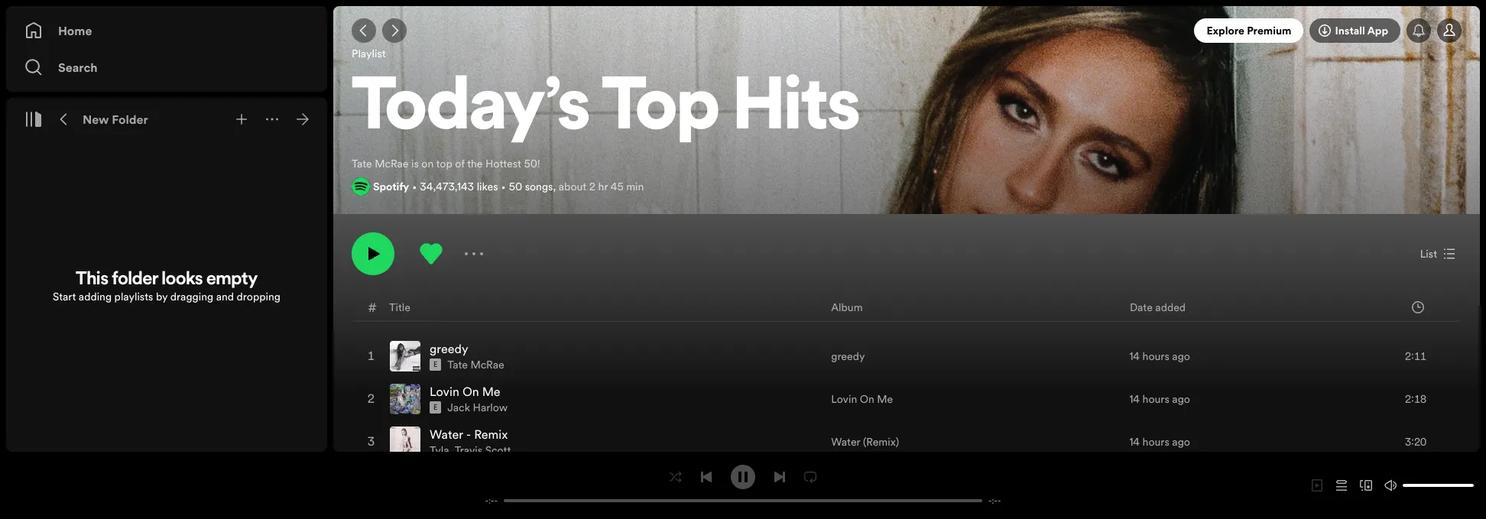 Task type: describe. For each thing, give the bounding box(es) containing it.
and
[[216, 289, 234, 304]]

dragging
[[170, 289, 213, 304]]

1 :- from the left
[[488, 495, 494, 506]]

today's
[[352, 73, 590, 147]]

date added
[[1130, 300, 1186, 315]]

water - remix cell
[[390, 421, 517, 462]]

volume high image
[[1384, 479, 1397, 492]]

explore premium
[[1207, 23, 1292, 38]]

top bar and user menu element
[[333, 6, 1480, 55]]

added
[[1155, 300, 1186, 315]]

explore
[[1207, 23, 1244, 38]]

ago for greedy
[[1172, 348, 1190, 364]]

top
[[602, 73, 720, 147]]

14 for greedy
[[1129, 348, 1140, 364]]

3 ago from the top
[[1172, 434, 1190, 449]]

34,473,143 likes
[[420, 179, 498, 194]]

greedy for greedy
[[831, 348, 865, 364]]

enable shuffle image
[[670, 471, 682, 483]]

what's new image
[[1413, 24, 1425, 37]]

playlist
[[352, 46, 386, 61]]

jack harlow link
[[447, 400, 508, 415]]

app
[[1367, 23, 1388, 38]]

search
[[58, 59, 98, 76]]

folder
[[112, 270, 158, 289]]

next image
[[774, 471, 786, 483]]

#
[[368, 299, 377, 316]]

travis
[[455, 442, 482, 458]]

2:18
[[1405, 391, 1426, 406]]

pause image
[[737, 471, 749, 483]]

# row
[[352, 294, 1461, 322]]

new folder button
[[80, 107, 151, 131]]

empty
[[206, 270, 258, 289]]

me for lovin on me
[[877, 391, 893, 406]]

2:11 cell
[[1370, 335, 1448, 377]]

this
[[76, 270, 108, 289]]

previous image
[[700, 471, 712, 483]]

today's top hits grid
[[334, 293, 1479, 519]]

- inside water - remix tyla , travis scott
[[466, 425, 471, 442]]

lovin on me cell
[[390, 378, 514, 419]]

50
[[509, 179, 522, 194]]

ago for lovin
[[1172, 391, 1190, 406]]

jack harlow
[[447, 400, 508, 415]]

(remix)
[[863, 434, 899, 449]]

scott
[[485, 442, 511, 458]]

tate for tate mcrae
[[447, 357, 468, 372]]

hottest
[[485, 156, 521, 171]]

2 -:-- from the left
[[988, 495, 1001, 506]]

water for -
[[430, 425, 463, 442]]

new folder
[[83, 111, 148, 128]]

50!
[[524, 156, 540, 171]]

harlow
[[473, 400, 508, 415]]

mcrae for tate mcrae
[[470, 357, 504, 372]]

playlists
[[114, 289, 153, 304]]

list
[[1420, 246, 1437, 261]]

0 horizontal spatial lovin on me link
[[430, 383, 500, 400]]

lovin on me e
[[430, 383, 500, 412]]

explicit element for greedy
[[430, 358, 441, 370]]

me for lovin on me e
[[482, 383, 500, 400]]

# column header
[[368, 294, 377, 321]]

e inside greedy e
[[433, 360, 437, 369]]

tate mcrae
[[447, 357, 504, 372]]

min
[[626, 179, 644, 194]]

hits
[[733, 73, 860, 147]]

on
[[421, 156, 434, 171]]

on for lovin on me
[[860, 391, 874, 406]]

water for (remix)
[[831, 434, 860, 449]]

folder
[[112, 111, 148, 128]]

duration image
[[1412, 301, 1424, 314]]

likes
[[477, 179, 498, 194]]

14 for lovin
[[1129, 391, 1140, 406]]

premium
[[1247, 23, 1292, 38]]

of
[[455, 156, 465, 171]]

14 hours ago for lovin
[[1129, 391, 1190, 406]]



Task type: locate. For each thing, give the bounding box(es) containing it.
mcrae
[[375, 156, 409, 171], [470, 357, 504, 372]]

2 :- from the left
[[992, 495, 998, 506]]

1 vertical spatial ago
[[1172, 391, 1190, 406]]

tate up spotify image
[[352, 156, 372, 171]]

tate for tate mcrae is on top of the hottest 50!
[[352, 156, 372, 171]]

adding
[[79, 289, 112, 304]]

, inside water - remix tyla , travis scott
[[449, 442, 452, 458]]

hours
[[1143, 348, 1169, 364], [1143, 391, 1169, 406], [1143, 434, 1169, 449]]

explicit element left jack on the left bottom of page
[[430, 401, 441, 413]]

-
[[466, 425, 471, 442], [485, 495, 489, 506], [494, 495, 498, 506], [988, 495, 992, 506], [998, 495, 1001, 506]]

2 ago from the top
[[1172, 391, 1190, 406]]

jack
[[447, 400, 470, 415]]

date
[[1130, 300, 1153, 315]]

on
[[462, 383, 479, 400], [860, 391, 874, 406]]

on inside lovin on me e
[[462, 383, 479, 400]]

e inside lovin on me e
[[433, 403, 437, 412]]

water (remix) link
[[831, 434, 899, 449]]

1 explicit element from the top
[[430, 358, 441, 370]]

0 vertical spatial e
[[433, 360, 437, 369]]

0 vertical spatial mcrae
[[375, 156, 409, 171]]

explicit element for lovin on me
[[430, 401, 441, 413]]

me
[[482, 383, 500, 400], [877, 391, 893, 406]]

water - remix link
[[430, 425, 508, 442]]

today's top hits
[[352, 73, 860, 147]]

0 horizontal spatial water
[[430, 425, 463, 442]]

remix
[[474, 425, 508, 442]]

me down tate mcrae
[[482, 383, 500, 400]]

1 vertical spatial explicit element
[[430, 401, 441, 413]]

greedy inside cell
[[430, 340, 468, 357]]

hours for greedy
[[1143, 348, 1169, 364]]

2 14 hours ago from the top
[[1129, 391, 1190, 406]]

explicit element up lovin on me cell
[[430, 358, 441, 370]]

1 14 hours ago from the top
[[1129, 348, 1190, 364]]

dropping
[[237, 289, 281, 304]]

2 14 from the top
[[1129, 391, 1140, 406]]

install app
[[1335, 23, 1388, 38]]

top
[[436, 156, 452, 171]]

start
[[53, 289, 76, 304]]

greedy cell
[[390, 335, 510, 377]]

1 vertical spatial ,
[[449, 442, 452, 458]]

new
[[83, 111, 109, 128]]

3 hours from the top
[[1143, 434, 1169, 449]]

1 horizontal spatial water
[[831, 434, 860, 449]]

water - remix tyla , travis scott
[[430, 425, 511, 458]]

-:--
[[485, 495, 498, 506], [988, 495, 1001, 506]]

14 hours ago
[[1129, 348, 1190, 364], [1129, 391, 1190, 406], [1129, 434, 1190, 449]]

me up (remix)
[[877, 391, 893, 406]]

1 vertical spatial e
[[433, 403, 437, 412]]

go forward image
[[388, 24, 401, 37]]

travis scott link
[[455, 442, 511, 458]]

lovin on me
[[831, 391, 893, 406]]

main element
[[6, 6, 327, 452]]

0 horizontal spatial -:--
[[485, 495, 498, 506]]

0 vertical spatial hours
[[1143, 348, 1169, 364]]

spotify
[[373, 179, 409, 194]]

0 horizontal spatial ,
[[449, 442, 452, 458]]

0 vertical spatial tate
[[352, 156, 372, 171]]

2
[[589, 179, 596, 194]]

greedy for greedy e
[[430, 340, 468, 357]]

hr
[[598, 179, 608, 194]]

tate mcrae link
[[447, 357, 504, 372]]

3 14 from the top
[[1129, 434, 1140, 449]]

e left jack on the left bottom of page
[[433, 403, 437, 412]]

greedy link up lovin on me cell
[[430, 340, 468, 357]]

about
[[559, 179, 587, 194]]

0 vertical spatial explicit element
[[430, 358, 441, 370]]

explicit element inside greedy cell
[[430, 358, 441, 370]]

the
[[467, 156, 483, 171]]

greedy e
[[430, 340, 468, 369]]

mcrae up spotify
[[375, 156, 409, 171]]

1 vertical spatial 14 hours ago
[[1129, 391, 1190, 406]]

14
[[1129, 348, 1140, 364], [1129, 391, 1140, 406], [1129, 434, 1140, 449]]

1 14 from the top
[[1129, 348, 1140, 364]]

install
[[1335, 23, 1365, 38]]

0 vertical spatial 14 hours ago
[[1129, 348, 1190, 364]]

,
[[553, 179, 556, 194], [449, 442, 452, 458]]

mcrae inside greedy cell
[[470, 357, 504, 372]]

explore premium button
[[1194, 18, 1304, 43]]

spotify image
[[352, 177, 370, 195]]

songs
[[525, 179, 553, 194]]

1 vertical spatial tate
[[447, 357, 468, 372]]

e up lovin on me cell
[[433, 360, 437, 369]]

tate
[[352, 156, 372, 171], [447, 357, 468, 372]]

ago
[[1172, 348, 1190, 364], [1172, 391, 1190, 406], [1172, 434, 1190, 449]]

disable repeat image
[[804, 471, 816, 483]]

tyla link
[[430, 442, 449, 458]]

1 horizontal spatial lovin
[[831, 391, 857, 406]]

1 vertical spatial mcrae
[[470, 357, 504, 372]]

:-
[[488, 495, 494, 506], [992, 495, 998, 506]]

50 songs , about 2 hr 45 min
[[509, 179, 644, 194]]

on for lovin on me e
[[462, 383, 479, 400]]

1 e from the top
[[433, 360, 437, 369]]

2 vertical spatial ago
[[1172, 434, 1190, 449]]

45
[[611, 179, 624, 194]]

1 hours from the top
[[1143, 348, 1169, 364]]

this folder looks empty start adding playlists by dragging and dropping
[[53, 270, 281, 304]]

greedy up lovin on me
[[831, 348, 865, 364]]

by
[[156, 289, 168, 304]]

1 vertical spatial 14
[[1129, 391, 1140, 406]]

tyla
[[430, 442, 449, 458]]

lovin down greedy cell
[[430, 383, 459, 400]]

2 vertical spatial 14 hours ago
[[1129, 434, 1190, 449]]

explicit element
[[430, 358, 441, 370], [430, 401, 441, 413]]

0 horizontal spatial me
[[482, 383, 500, 400]]

tate mcrae is on top of the hottest 50!
[[352, 156, 540, 171]]

1 horizontal spatial mcrae
[[470, 357, 504, 372]]

album
[[831, 300, 863, 315]]

1 vertical spatial hours
[[1143, 391, 1169, 406]]

0 horizontal spatial greedy
[[430, 340, 468, 357]]

1 horizontal spatial me
[[877, 391, 893, 406]]

title
[[389, 300, 410, 315]]

2 vertical spatial hours
[[1143, 434, 1169, 449]]

2 hours from the top
[[1143, 391, 1169, 406]]

lovin up the water (remix) link
[[831, 391, 857, 406]]

water inside water - remix tyla , travis scott
[[430, 425, 463, 442]]

explicit element inside lovin on me cell
[[430, 401, 441, 413]]

0 horizontal spatial tate
[[352, 156, 372, 171]]

1 ago from the top
[[1172, 348, 1190, 364]]

looks
[[162, 270, 203, 289]]

go back image
[[358, 24, 370, 37]]

1 horizontal spatial :-
[[992, 495, 998, 506]]

greedy link inside cell
[[430, 340, 468, 357]]

hours for lovin
[[1143, 391, 1169, 406]]

mcrae for tate mcrae is on top of the hottest 50!
[[375, 156, 409, 171]]

install app link
[[1310, 18, 1401, 43]]

0 horizontal spatial lovin
[[430, 383, 459, 400]]

1 horizontal spatial on
[[860, 391, 874, 406]]

0 horizontal spatial greedy link
[[430, 340, 468, 357]]

tate inside greedy cell
[[447, 357, 468, 372]]

e
[[433, 360, 437, 369], [433, 403, 437, 412]]

home
[[58, 22, 92, 39]]

1 horizontal spatial ,
[[553, 179, 556, 194]]

0 vertical spatial ago
[[1172, 348, 1190, 364]]

lovin for lovin on me e
[[430, 383, 459, 400]]

connect to a device image
[[1360, 479, 1372, 492]]

1 -:-- from the left
[[485, 495, 498, 506]]

3:20
[[1405, 434, 1426, 449]]

, left about
[[553, 179, 556, 194]]

0 vertical spatial ,
[[553, 179, 556, 194]]

lovin
[[430, 383, 459, 400], [831, 391, 857, 406]]

water
[[430, 425, 463, 442], [831, 434, 860, 449]]

0 horizontal spatial :-
[[488, 495, 494, 506]]

0 horizontal spatial on
[[462, 383, 479, 400]]

lovin on me link
[[430, 383, 500, 400], [831, 391, 893, 406]]

1 horizontal spatial greedy
[[831, 348, 865, 364]]

2 vertical spatial 14
[[1129, 434, 1140, 449]]

player controls element
[[467, 464, 1019, 506]]

34,473,143
[[420, 179, 474, 194]]

lovin for lovin on me
[[831, 391, 857, 406]]

, left travis
[[449, 442, 452, 458]]

greedy link
[[430, 340, 468, 357], [831, 348, 865, 364]]

duration element
[[1412, 301, 1424, 314]]

is
[[411, 156, 419, 171]]

List button
[[1414, 241, 1462, 266]]

2:11
[[1405, 348, 1426, 364]]

0 vertical spatial 14
[[1129, 348, 1140, 364]]

water (remix)
[[831, 434, 899, 449]]

home link
[[24, 15, 309, 46]]

2 explicit element from the top
[[430, 401, 441, 413]]

lovin inside lovin on me e
[[430, 383, 459, 400]]

mcrae right greedy e
[[470, 357, 504, 372]]

1 horizontal spatial lovin on me link
[[831, 391, 893, 406]]

1 horizontal spatial tate
[[447, 357, 468, 372]]

3 14 hours ago from the top
[[1129, 434, 1190, 449]]

1 horizontal spatial -:--
[[988, 495, 1001, 506]]

0 horizontal spatial mcrae
[[375, 156, 409, 171]]

14 hours ago for greedy
[[1129, 348, 1190, 364]]

greedy up lovin on me cell
[[430, 340, 468, 357]]

spotify link
[[373, 179, 409, 194]]

search link
[[24, 52, 309, 83]]

1 horizontal spatial greedy link
[[831, 348, 865, 364]]

2 e from the top
[[433, 403, 437, 412]]

me inside lovin on me e
[[482, 383, 500, 400]]

Disable repeat checkbox
[[798, 464, 823, 489]]

tate up lovin on me e
[[447, 357, 468, 372]]

greedy link up lovin on me
[[831, 348, 865, 364]]



Task type: vqa. For each thing, say whether or not it's contained in the screenshot.
Happy
no



